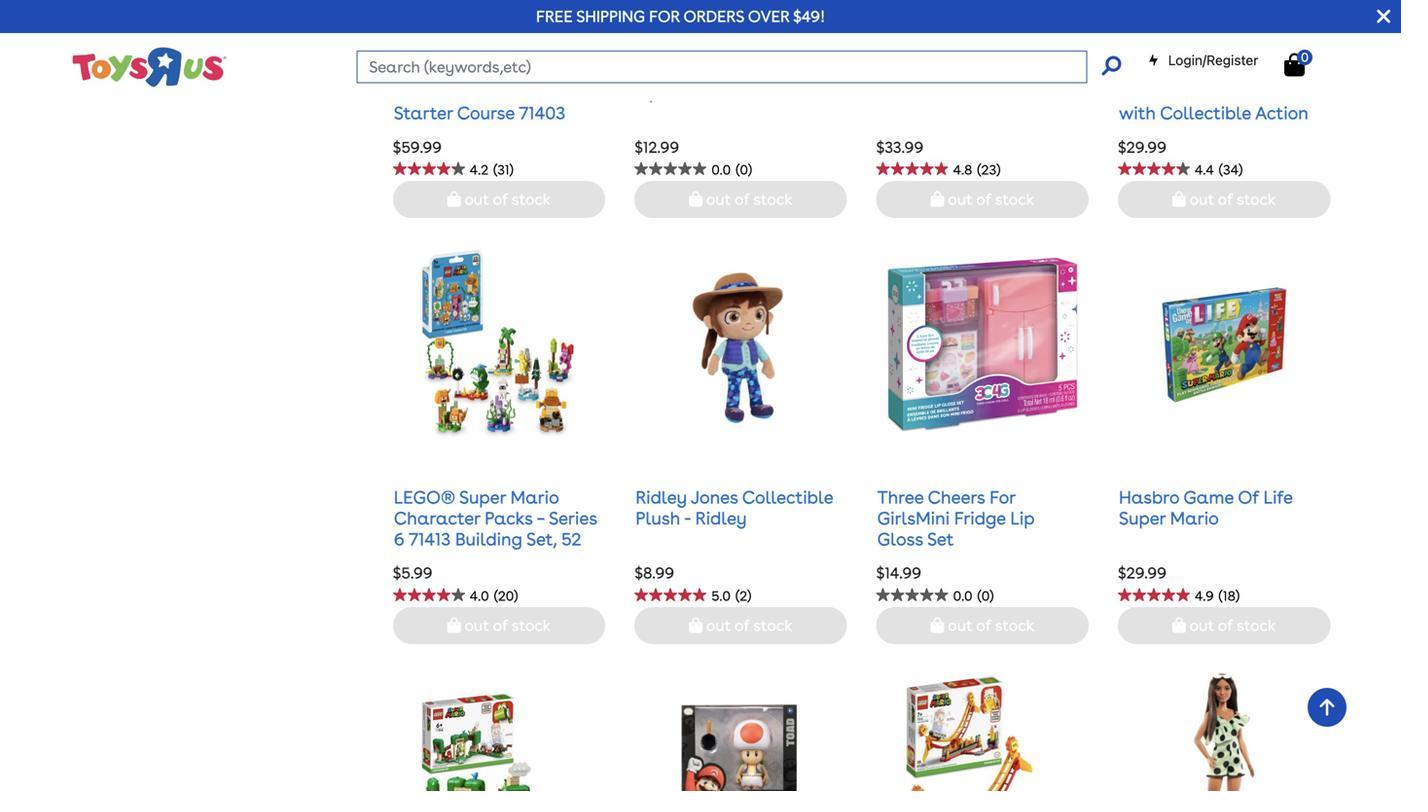Task type: locate. For each thing, give the bounding box(es) containing it.
0 vertical spatial lip
[[636, 82, 660, 103]]

set, for 52
[[526, 529, 557, 550]]

1 vertical spatial set
[[927, 529, 954, 550]]

adventure
[[691, 61, 775, 82]]

lego® up adventures
[[394, 61, 455, 82]]

$59.99
[[393, 137, 442, 156]]

5.0 (2)
[[711, 587, 751, 604]]

pieces inside "lego® super mario adventures with peach starter course 71403 building set, 354 pieces $59.99"
[[535, 124, 586, 145]]

$8.99
[[635, 564, 674, 583]]

super inside "lego® super mario character packs – series 6 71413 building set, 52 pieces $5.99"
[[459, 487, 506, 508]]

1 horizontal spatial set,
[[526, 529, 557, 550]]

lip down "3c4g:"
[[636, 82, 660, 103]]

set, down – on the left bottom
[[526, 529, 557, 550]]

out of stock button
[[393, 181, 605, 218], [635, 181, 847, 218], [876, 181, 1089, 218], [1118, 181, 1330, 218], [393, 607, 605, 644], [635, 607, 847, 644], [876, 607, 1089, 644], [1118, 607, 1330, 644]]

building for character
[[455, 529, 522, 550]]

1 horizontal spatial 0.0
[[953, 587, 973, 604]]

0 vertical spatial $29.99
[[1118, 137, 1167, 156]]

0 horizontal spatial gloss
[[664, 82, 710, 103]]

None search field
[[357, 51, 1121, 83]]

collectible down maze
[[1160, 103, 1251, 124]]

set down girlsmini
[[927, 529, 954, 550]]

1 horizontal spatial pieces
[[535, 124, 586, 145]]

0 horizontal spatial collectible
[[742, 487, 833, 508]]

ridley jones collectible plush - ridley
[[636, 487, 833, 529]]

3c4g: adventure fun: lip gloss set link
[[636, 61, 814, 103]]

(34)
[[1219, 161, 1243, 178]]

free shipping for orders over $49!
[[536, 7, 825, 26]]

mario inside hasbro game of life super mario
[[1170, 508, 1219, 529]]

0 horizontal spatial 0.0
[[711, 161, 731, 178]]

0 vertical spatial set,
[[465, 124, 496, 145]]

mario
[[510, 61, 559, 82], [1016, 61, 1064, 82], [1119, 82, 1167, 103], [510, 487, 559, 508], [1170, 508, 1219, 529]]

4.8
[[953, 161, 972, 178]]

1 vertical spatial gloss
[[877, 529, 923, 550]]

gloss down "3c4g:"
[[664, 82, 710, 103]]

ridley
[[636, 487, 687, 508], [695, 508, 747, 529]]

mario inside "lego® super mario character packs – series 6 71413 building set, 52 pieces $5.99"
[[510, 487, 559, 508]]

super for lego® super mario character packs – series 6 71413 building set, 52 pieces $5.99
[[459, 487, 506, 508]]

game
[[1221, 82, 1272, 103], [1183, 487, 1234, 508]]

0 horizontal spatial set
[[714, 82, 740, 103]]

super up packs
[[459, 487, 506, 508]]

with up figures
[[1119, 103, 1156, 124]]

$29.99 down the epoch
[[1118, 137, 1167, 156]]

lego® inside "lego® super mario adventures with peach starter course 71403 building set, 354 pieces $59.99"
[[394, 61, 455, 82]]

pieces for 71403
[[535, 124, 586, 145]]

71413
[[409, 529, 451, 550]]

lego® inside "lego® super mario character packs – series 6 71413 building set, 52 pieces $5.99"
[[394, 487, 455, 508]]

0.0 (0)
[[711, 161, 752, 178], [953, 587, 994, 604]]

super up "course"
[[459, 61, 506, 82]]

mario inside the 'epoch games super mario maze game dx, with collectible action figures $29.99'
[[1119, 82, 1167, 103]]

0 horizontal spatial pieces
[[394, 550, 445, 571]]

0 vertical spatial building
[[394, 124, 461, 145]]

0 link
[[1284, 49, 1325, 77]]

4.0 (20)
[[470, 587, 518, 604]]

0.0
[[711, 161, 731, 178], [953, 587, 973, 604]]

maze
[[1172, 82, 1217, 103]]

4.8 (23)
[[953, 161, 1001, 178]]

super inside monopoly super mario celebration
[[965, 61, 1011, 82]]

0 horizontal spatial (0)
[[736, 161, 752, 178]]

0 horizontal spatial set,
[[465, 124, 496, 145]]

with inside the 'epoch games super mario maze game dx, with collectible action figures $29.99'
[[1119, 103, 1156, 124]]

1 vertical spatial collectible
[[742, 487, 833, 508]]

three cheers for girlsmini fridge lip gloss set
[[877, 487, 1034, 550]]

three cheers for girlsmini fridge lip gloss set link
[[877, 487, 1034, 550]]

gloss
[[664, 82, 710, 103], [877, 529, 923, 550]]

game left of
[[1183, 487, 1234, 508]]

super down 'hasbro'
[[1119, 508, 1166, 529]]

$29.99 down 'hasbro'
[[1118, 564, 1167, 583]]

lego® up character
[[394, 487, 455, 508]]

1 horizontal spatial gloss
[[877, 529, 923, 550]]

lego®
[[394, 61, 455, 82], [394, 487, 455, 508]]

lip inside three cheers for girlsmini fridge lip gloss set
[[1010, 508, 1034, 529]]

out
[[465, 190, 489, 209], [706, 190, 731, 209], [948, 190, 973, 209], [1190, 190, 1214, 209], [465, 616, 489, 635], [706, 616, 731, 635], [948, 616, 973, 635], [1190, 616, 1214, 635]]

$33.99
[[876, 137, 924, 156]]

4.0
[[470, 587, 489, 604]]

-
[[684, 508, 691, 529]]

shipping
[[576, 7, 645, 26]]

packs
[[485, 508, 533, 529]]

collectible inside the ridley jones collectible plush - ridley
[[742, 487, 833, 508]]

4.2
[[470, 161, 489, 178]]

ridley jones collectible plush - ridley image
[[661, 247, 821, 442]]

0.0 down three cheers for girlsmini fridge lip gloss set link
[[953, 587, 973, 604]]

1 lego® from the top
[[394, 61, 455, 82]]

free shipping for orders over $49! link
[[536, 7, 825, 26]]

1 vertical spatial building
[[455, 529, 522, 550]]

$49!
[[793, 7, 825, 26]]

lip down for
[[1010, 508, 1034, 529]]

epoch games super mario maze game dx, with collectible action figures $29.99
[[1118, 61, 1308, 156]]

1 vertical spatial lego®
[[394, 487, 455, 508]]

lego® super mario adventures with peach starter course 71403 building set, 354 pieces image
[[419, 0, 579, 16]]

building down packs
[[455, 529, 522, 550]]

1 vertical spatial lip
[[1010, 508, 1034, 529]]

free
[[536, 7, 573, 26]]

game up action
[[1221, 82, 1272, 103]]

starter
[[394, 103, 453, 124]]

1 vertical spatial $29.99
[[1118, 564, 1167, 583]]

super inside hasbro game of life super mario
[[1119, 508, 1166, 529]]

hasbro game of life super mario
[[1119, 487, 1293, 529]]

(0) down 3c4g: adventure fun: lip gloss set
[[736, 161, 752, 178]]

pieces
[[535, 124, 586, 145], [394, 550, 445, 571]]

$12.99
[[635, 137, 679, 156]]

1 horizontal spatial with
[[1119, 103, 1156, 124]]

71403
[[519, 103, 565, 124]]

0 vertical spatial lego®
[[394, 61, 455, 82]]

collectible inside the 'epoch games super mario maze game dx, with collectible action figures $29.99'
[[1160, 103, 1251, 124]]

jones
[[691, 487, 738, 508]]

Enter Keyword or Item No. search field
[[357, 51, 1087, 83]]

0 horizontal spatial with
[[491, 82, 528, 103]]

0 horizontal spatial 0.0 (0)
[[711, 161, 752, 178]]

collectible right jones
[[742, 487, 833, 508]]

pieces inside "lego® super mario character packs – series 6 71413 building set, 52 pieces $5.99"
[[394, 550, 445, 571]]

1 horizontal spatial ridley
[[695, 508, 747, 529]]

shopping bag image inside 0 link
[[1284, 53, 1305, 76]]

ridley jones collectible plush - ridley link
[[636, 487, 833, 529]]

0
[[1301, 49, 1309, 65]]

with up "course"
[[491, 82, 528, 103]]

0.0 (0) down 3c4g: adventure fun: lip gloss set
[[711, 161, 752, 178]]

building
[[394, 124, 461, 145], [455, 529, 522, 550]]

shopping bag image
[[1172, 191, 1186, 207], [447, 617, 461, 633], [689, 617, 703, 633], [1172, 617, 1186, 633]]

building inside "lego® super mario character packs – series 6 71413 building set, 52 pieces $5.99"
[[455, 529, 522, 550]]

login/register
[[1168, 52, 1258, 68]]

1 horizontal spatial set
[[927, 529, 954, 550]]

$14.99
[[876, 564, 921, 583]]

1 vertical spatial 0.0
[[953, 587, 973, 604]]

1 $29.99 from the top
[[1118, 137, 1167, 156]]

$29.99
[[1118, 137, 1167, 156], [1118, 564, 1167, 583]]

0 vertical spatial set
[[714, 82, 740, 103]]

set, inside "lego® super mario character packs – series 6 71413 building set, 52 pieces $5.99"
[[526, 529, 557, 550]]

shopping bag image for monopoly super mario celebration
[[931, 191, 944, 207]]

set down adventure
[[714, 82, 740, 103]]

1 horizontal spatial (0)
[[977, 587, 994, 604]]

mario inside monopoly super mario celebration
[[1016, 61, 1064, 82]]

shopping bag image for ridley jones collectible plush - ridley
[[689, 617, 703, 633]]

building inside "lego® super mario adventures with peach starter course 71403 building set, 354 pieces $59.99"
[[394, 124, 461, 145]]

shopping bag image
[[1284, 53, 1305, 76], [447, 191, 461, 207], [689, 191, 703, 207], [931, 191, 944, 207], [931, 617, 944, 633]]

collectible
[[1160, 103, 1251, 124], [742, 487, 833, 508]]

lego® super mario yoshi's gift house expansion set 71406 building set, 246 pieces image
[[419, 673, 579, 791]]

with
[[491, 82, 528, 103], [1119, 103, 1156, 124]]

life
[[1263, 487, 1293, 508]]

building down "starter"
[[394, 124, 461, 145]]

(0) down fridge
[[977, 587, 994, 604]]

0 horizontal spatial ridley
[[636, 487, 687, 508]]

ridley up plush
[[636, 487, 687, 508]]

set inside 3c4g: adventure fun: lip gloss set
[[714, 82, 740, 103]]

(0)
[[736, 161, 752, 178], [977, 587, 994, 604]]

super up dx,
[[1237, 61, 1284, 82]]

1 horizontal spatial lip
[[1010, 508, 1034, 529]]

1 vertical spatial (0)
[[977, 587, 994, 604]]

mario inside "lego® super mario adventures with peach starter course 71403 building set, 354 pieces $59.99"
[[510, 61, 559, 82]]

(23)
[[977, 161, 1001, 178]]

1 vertical spatial 0.0 (0)
[[953, 587, 994, 604]]

orders
[[683, 7, 744, 26]]

game inside the 'epoch games super mario maze game dx, with collectible action figures $29.99'
[[1221, 82, 1272, 103]]

game inside hasbro game of life super mario
[[1183, 487, 1234, 508]]

set, down "course"
[[465, 124, 496, 145]]

0 horizontal spatial lip
[[636, 82, 660, 103]]

0 vertical spatial pieces
[[535, 124, 586, 145]]

gloss inside 3c4g: adventure fun: lip gloss set
[[664, 82, 710, 103]]

0 vertical spatial game
[[1221, 82, 1272, 103]]

shopping bag image for hasbro game of life super mario
[[1172, 617, 1186, 633]]

0 vertical spatial 0.0 (0)
[[711, 161, 752, 178]]

set, inside "lego® super mario adventures with peach starter course 71403 building set, 354 pieces $59.99"
[[465, 124, 496, 145]]

set,
[[465, 124, 496, 145], [526, 529, 557, 550]]

pieces down 71403 at the top left of page
[[535, 124, 586, 145]]

adventures
[[394, 82, 487, 103]]

6
[[394, 529, 404, 550]]

1 vertical spatial set,
[[526, 529, 557, 550]]

celebration
[[877, 82, 977, 103]]

lip inside 3c4g: adventure fun: lip gloss set
[[636, 82, 660, 103]]

1 vertical spatial pieces
[[394, 550, 445, 571]]

0 vertical spatial collectible
[[1160, 103, 1251, 124]]

lego® super mario adventures with peach starter course 71403 building set, 354 pieces $59.99
[[393, 61, 586, 156]]

mario for monopoly super mario celebration
[[1016, 61, 1064, 82]]

super
[[459, 61, 506, 82], [965, 61, 1011, 82], [1237, 61, 1284, 82], [459, 487, 506, 508], [1119, 508, 1166, 529]]

gloss down girlsmini
[[877, 529, 923, 550]]

over
[[748, 7, 789, 26]]

super up celebration
[[965, 61, 1011, 82]]

lego® super mario character packs – series 6 71413 building set, 52 pieces $5.99
[[393, 487, 597, 583]]

0.0 down 3c4g: adventure fun: lip gloss set
[[711, 161, 731, 178]]

2 lego® from the top
[[394, 487, 455, 508]]

pieces down 71413 on the left of the page
[[394, 550, 445, 571]]

(20)
[[494, 587, 518, 604]]

set
[[714, 82, 740, 103], [927, 529, 954, 550]]

0.0 (0) down fridge
[[953, 587, 994, 604]]

action
[[1255, 103, 1308, 124]]

super inside "lego® super mario adventures with peach starter course 71403 building set, 354 pieces $59.99"
[[459, 61, 506, 82]]

1 horizontal spatial collectible
[[1160, 103, 1251, 124]]

lip
[[636, 82, 660, 103], [1010, 508, 1034, 529]]

1 vertical spatial game
[[1183, 487, 1234, 508]]

ridley down jones
[[695, 508, 747, 529]]

5.0
[[711, 587, 731, 604]]

4.4
[[1195, 161, 1214, 178]]

0 vertical spatial gloss
[[664, 82, 710, 103]]



Task type: vqa. For each thing, say whether or not it's contained in the screenshot.
the Remote Control Cars Flip Stunt Rally Toy, 2-in-1 Reversible Car image
no



Task type: describe. For each thing, give the bounding box(es) containing it.
super mario brothers movie toad figure with frying pan accessory image
[[661, 673, 821, 791]]

super for lego® super mario adventures with peach starter course 71403 building set, 354 pieces $59.99
[[459, 61, 506, 82]]

set, for 354
[[465, 124, 496, 145]]

1 horizontal spatial 0.0 (0)
[[953, 587, 994, 604]]

epoch games super mario maze game dx, with collectible action figures link
[[1119, 61, 1308, 145]]

52
[[561, 529, 581, 550]]

2 $29.99 from the top
[[1118, 564, 1167, 583]]

shopping bag image for lego® super mario adventures with peach starter course 71403 building set, 354 pieces
[[447, 191, 461, 207]]

gloss inside three cheers for girlsmini fridge lip gloss set
[[877, 529, 923, 550]]

for
[[649, 7, 680, 26]]

$29.99 inside the 'epoch games super mario maze game dx, with collectible action figures $29.99'
[[1118, 137, 1167, 156]]

lego® super mario character packs – series 6 71413 building set, 52 pieces link
[[394, 487, 597, 571]]

monopoly super mario celebration
[[877, 61, 1064, 103]]

monopoly
[[877, 61, 960, 82]]

course
[[457, 103, 515, 124]]

pieces for 71413
[[394, 550, 445, 571]]

(2)
[[736, 587, 751, 604]]

hasbro game of life super mario link
[[1119, 487, 1293, 529]]

hasbro
[[1119, 487, 1179, 508]]

0 vertical spatial ridley
[[636, 487, 687, 508]]

4.2 (31)
[[470, 161, 513, 178]]

three
[[877, 487, 924, 508]]

shopping bag image for lego® super mario character packs – series 6 71413 building set, 52 pieces
[[447, 617, 461, 633]]

mario for lego® super mario character packs – series 6 71413 building set, 52 pieces $5.99
[[510, 487, 559, 508]]

4.4 (34)
[[1195, 161, 1243, 178]]

games
[[1174, 61, 1233, 82]]

super for monopoly super mario celebration
[[965, 61, 1011, 82]]

character
[[394, 508, 480, 529]]

peach
[[533, 82, 583, 103]]

lego® for character
[[394, 487, 455, 508]]

(31)
[[493, 161, 513, 178]]

fun:
[[780, 61, 814, 82]]

fridge
[[954, 508, 1006, 529]]

barbie fashionistas doll with brunette with polka dot romper image
[[1144, 673, 1304, 791]]

for
[[990, 487, 1015, 508]]

dx,
[[1276, 82, 1304, 103]]

series
[[549, 508, 597, 529]]

lego® super mario character packs – series 6 71413 building set, 52 pieces image
[[419, 247, 579, 442]]

1 vertical spatial ridley
[[695, 508, 747, 529]]

354
[[500, 124, 530, 145]]

monopoly super mario celebration link
[[877, 61, 1064, 103]]

of
[[1238, 487, 1259, 508]]

girlsmini
[[877, 508, 950, 529]]

3c4g: adventure fun: lip gloss set
[[636, 61, 814, 103]]

4.9
[[1195, 587, 1214, 604]]

0 vertical spatial 0.0
[[711, 161, 731, 178]]

plush
[[636, 508, 680, 529]]

with inside "lego® super mario adventures with peach starter course 71403 building set, 354 pieces $59.99"
[[491, 82, 528, 103]]

mario for lego® super mario adventures with peach starter course 71403 building set, 354 pieces $59.99
[[510, 61, 559, 82]]

hasbro game of life super mario image
[[1144, 247, 1304, 442]]

(18)
[[1219, 587, 1240, 604]]

shopping bag image for 3c4g: adventure fun: lip gloss set
[[689, 191, 703, 207]]

close button image
[[1377, 6, 1390, 27]]

3c4g:
[[636, 61, 686, 82]]

4.9 (18)
[[1195, 587, 1240, 604]]

set inside three cheers for girlsmini fridge lip gloss set
[[927, 529, 954, 550]]

epoch
[[1119, 61, 1170, 82]]

$5.99
[[393, 564, 432, 583]]

3c4g: adventure fun: lip gloss set image
[[643, 0, 838, 16]]

lego® for adventures
[[394, 61, 455, 82]]

cheers
[[928, 487, 985, 508]]

toys r us image
[[71, 45, 226, 89]]

lego® super mario lava wave ride expansion set 71416 building set, 218 pieces image
[[902, 673, 1062, 791]]

figures
[[1119, 124, 1179, 145]]

–
[[537, 508, 545, 529]]

0 vertical spatial (0)
[[736, 161, 752, 178]]

building for adventures
[[394, 124, 461, 145]]

lego® super mario adventures with peach starter course 71403 building set, 354 pieces link
[[394, 61, 586, 145]]

three cheers for girlsmini fridge lip gloss set image
[[885, 247, 1080, 442]]

login/register button
[[1148, 51, 1258, 70]]

super inside the 'epoch games super mario maze game dx, with collectible action figures $29.99'
[[1237, 61, 1284, 82]]



